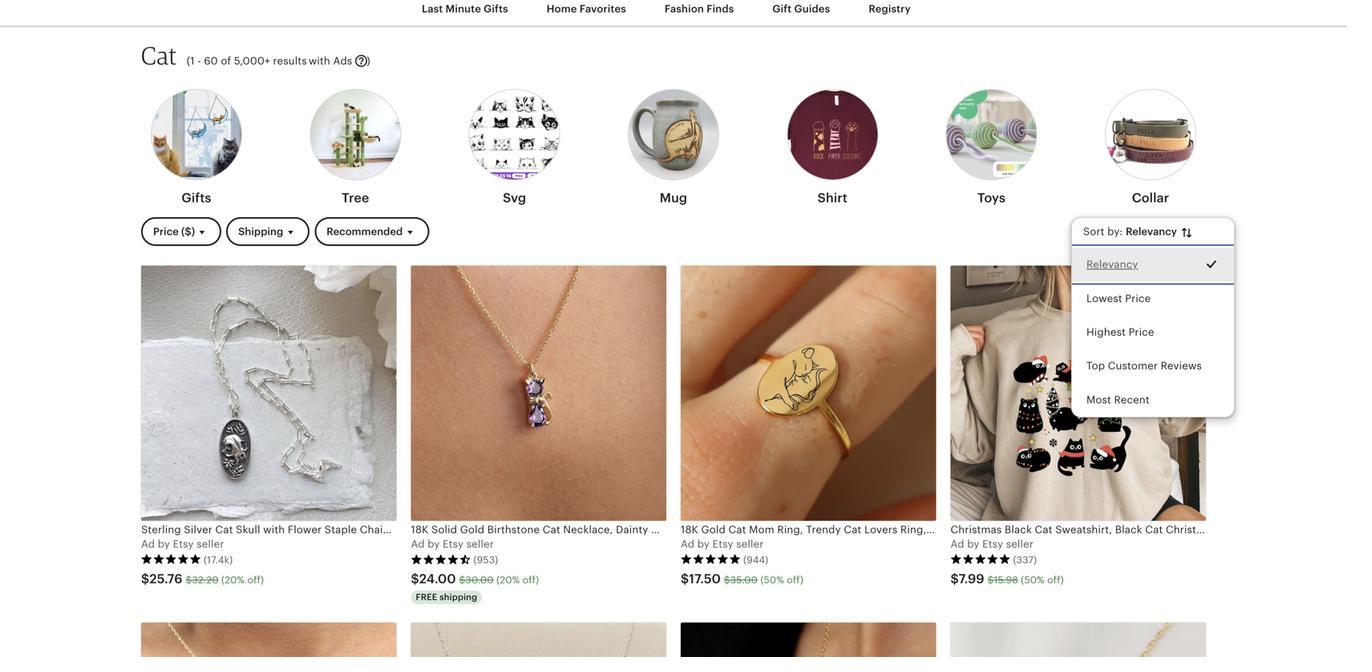 Task type: locate. For each thing, give the bounding box(es) containing it.
gifts right the minute
[[484, 3, 508, 15]]

(953)
[[474, 555, 499, 566]]

a d b y etsy seller up 25.76
[[141, 539, 224, 551]]

60
[[204, 55, 218, 67]]

seller up "(944)"
[[737, 539, 764, 551]]

4 off) from the left
[[1048, 575, 1064, 586]]

$ 17.50 $ 35.00 (50% off)
[[681, 572, 804, 587]]

18k solid gold birthstone cat necklace, dainty cat pendant, winter necklace, christmas gift, stone pet necklace gift image
[[411, 266, 667, 521]]

1 y from the left
[[164, 539, 170, 551]]

most
[[1087, 394, 1112, 406]]

1 (20% from the left
[[221, 575, 245, 586]]

1 horizontal spatial (20%
[[497, 575, 520, 586]]

christmas black cat sweatshirt, black cat christmas shirt, cat lover gift, cat mom sweater,xmas gift, holiday hoodie, kitten christmas shirt image
[[951, 266, 1207, 521]]

a for 7.99
[[951, 539, 958, 551]]

2 (50% from the left
[[1021, 575, 1045, 586]]

lowest price
[[1087, 293, 1151, 305]]

18k gold cat mom ring, trendy cat lovers ring, high quality cat ring, gift for cat lovers, gift for her, birthday ring, water proof ring image
[[681, 266, 937, 521]]

2 y from the left
[[434, 539, 440, 551]]

price right lowest at top right
[[1126, 293, 1151, 305]]

etsy up 4.5 out of 5 stars image in the bottom of the page
[[443, 539, 464, 551]]

y for 7.99
[[974, 539, 980, 551]]

a d b y etsy seller for 17.50
[[681, 539, 764, 551]]

off) right the 35.00
[[787, 575, 804, 586]]

35.00
[[731, 575, 758, 586]]

3 off) from the left
[[787, 575, 804, 586]]

1 b from the left
[[158, 539, 165, 551]]

gift
[[773, 3, 792, 15]]

etsy for 25.76
[[173, 539, 194, 551]]

d up 25.76
[[148, 539, 155, 551]]

a
[[141, 539, 148, 551], [411, 539, 418, 551], [681, 539, 688, 551], [951, 539, 958, 551]]

mug link
[[628, 84, 720, 213]]

seller up (953)
[[467, 539, 494, 551]]

lowest
[[1087, 293, 1123, 305]]

32.20
[[192, 575, 219, 586]]

y up the 7.99
[[974, 539, 980, 551]]

1 vertical spatial relevancy
[[1087, 259, 1139, 271]]

seller
[[197, 539, 224, 551], [467, 539, 494, 551], [737, 539, 764, 551], [1007, 539, 1034, 551]]

price ($) button
[[141, 218, 222, 247]]

etsy
[[173, 539, 194, 551], [443, 539, 464, 551], [713, 539, 734, 551], [983, 539, 1004, 551]]

b for 24.00
[[428, 539, 435, 551]]

3 a from the left
[[681, 539, 688, 551]]

4 a from the left
[[951, 539, 958, 551]]

d
[[148, 539, 155, 551], [418, 539, 425, 551], [688, 539, 695, 551], [958, 539, 965, 551]]

cat
[[141, 41, 177, 70]]

(50% inside $ 7.99 $ 15.98 (50% off)
[[1021, 575, 1045, 586]]

( 1 - 60 of 5,000+ results
[[187, 55, 307, 67]]

seller up (17.4k)
[[197, 539, 224, 551]]

off) inside $ 24.00 $ 30.00 (20% off) free shipping
[[523, 575, 539, 586]]

etsy up 17.50
[[713, 539, 734, 551]]

price
[[153, 226, 179, 238], [1126, 293, 1151, 305], [1129, 327, 1155, 339]]

results
[[273, 55, 307, 67]]

5 out of 5 stars image
[[141, 554, 201, 565], [681, 554, 741, 565], [951, 554, 1011, 565]]

y up 4.5 out of 5 stars image in the bottom of the page
[[434, 539, 440, 551]]

cat necklace, cat necklace with name, custom cat name necklace, sterling silver cat breeds, cat memorial gift, cat mom gitfs, cat loss gift image
[[411, 623, 667, 658]]

(50% down "(944)"
[[761, 575, 785, 586]]

b up 25.76
[[158, 539, 165, 551]]

0 vertical spatial gifts
[[484, 3, 508, 15]]

b up 4.5 out of 5 stars image in the bottom of the page
[[428, 539, 435, 551]]

3 a d b y etsy seller from the left
[[681, 539, 764, 551]]

custom cat necklace with personalized name, custom pet jewelry, cat jewelry, cat gifts for cat lovers, cat memorials gift | christmas gift image
[[141, 623, 397, 658]]

1 vertical spatial gifts
[[182, 191, 211, 206]]

price left ($)
[[153, 226, 179, 238]]

etsy up 25.76
[[173, 539, 194, 551]]

0 horizontal spatial (50%
[[761, 575, 785, 586]]

2 seller from the left
[[467, 539, 494, 551]]

(50%
[[761, 575, 785, 586], [1021, 575, 1045, 586]]

(20% inside "$ 25.76 $ 32.20 (20% off)"
[[221, 575, 245, 586]]

(50% inside $ 17.50 $ 35.00 (50% off)
[[761, 575, 785, 586]]

4 b from the left
[[968, 539, 974, 551]]

menu bar
[[112, 0, 1235, 27]]

0 horizontal spatial gifts
[[182, 191, 211, 206]]

relevancy up relevancy link
[[1126, 226, 1178, 238]]

1
[[190, 55, 195, 67]]

$ right the 7.99
[[988, 575, 994, 586]]

b for 7.99
[[968, 539, 974, 551]]

last minute gifts
[[422, 3, 508, 15]]

b up the 7.99
[[968, 539, 974, 551]]

a d b y etsy seller up 4.5 out of 5 stars image in the bottom of the page
[[411, 539, 494, 551]]

seller for 17.50
[[737, 539, 764, 551]]

ads
[[333, 55, 353, 67]]

b
[[158, 539, 165, 551], [428, 539, 435, 551], [698, 539, 704, 551], [968, 539, 974, 551]]

a d b y etsy seller up (337)
[[951, 539, 1034, 551]]

d for 17.50
[[688, 539, 695, 551]]

off) right 32.20
[[248, 575, 264, 586]]

1 etsy from the left
[[173, 539, 194, 551]]

relevancy
[[1126, 226, 1178, 238], [1087, 259, 1139, 271]]

off) for 25.76
[[248, 575, 264, 586]]

1 a from the left
[[141, 539, 148, 551]]

$ inside $ 17.50 $ 35.00 (50% off)
[[724, 575, 731, 586]]

toys link
[[946, 84, 1038, 213]]

svg
[[503, 191, 526, 206]]

(50% down (337)
[[1021, 575, 1045, 586]]

y up 17.50
[[704, 539, 710, 551]]

a up "$ 25.76 $ 32.20 (20% off)" at the left bottom of page
[[141, 539, 148, 551]]

off) for 17.50
[[787, 575, 804, 586]]

off) right "15.98"
[[1048, 575, 1064, 586]]

gifts up ($)
[[182, 191, 211, 206]]

1 (50% from the left
[[761, 575, 785, 586]]

fashion
[[665, 3, 704, 15]]

y
[[164, 539, 170, 551], [434, 539, 440, 551], [704, 539, 710, 551], [974, 539, 980, 551]]

a up $ 7.99 $ 15.98 (50% off)
[[951, 539, 958, 551]]

y for 24.00
[[434, 539, 440, 551]]

a for 25.76
[[141, 539, 148, 551]]

2 a from the left
[[411, 539, 418, 551]]

a for 17.50
[[681, 539, 688, 551]]

1 horizontal spatial (50%
[[1021, 575, 1045, 586]]

30.00
[[466, 575, 494, 586]]

shipping button
[[226, 218, 310, 247]]

etsy for 7.99
[[983, 539, 1004, 551]]

off)
[[248, 575, 264, 586], [523, 575, 539, 586], [787, 575, 804, 586], [1048, 575, 1064, 586]]

1 d from the left
[[148, 539, 155, 551]]

2 etsy from the left
[[443, 539, 464, 551]]

price up top customer reviews
[[1129, 327, 1155, 339]]

(20% for 24.00
[[497, 575, 520, 586]]

d up 4.5 out of 5 stars image in the bottom of the page
[[418, 539, 425, 551]]

2 off) from the left
[[523, 575, 539, 586]]

$
[[141, 572, 149, 587], [411, 572, 419, 587], [681, 572, 689, 587], [951, 572, 959, 587], [186, 575, 192, 586], [459, 575, 466, 586], [724, 575, 731, 586], [988, 575, 994, 586]]

3 d from the left
[[688, 539, 695, 551]]

top
[[1087, 361, 1105, 373]]

(50% for 7.99
[[1021, 575, 1045, 586]]

a d b y etsy seller
[[141, 539, 224, 551], [411, 539, 494, 551], [681, 539, 764, 551], [951, 539, 1034, 551]]

5 out of 5 stars image up the 7.99
[[951, 554, 1011, 565]]

(20% inside $ 24.00 $ 30.00 (20% off) free shipping
[[497, 575, 520, 586]]

a up $ 17.50 $ 35.00 (50% off) at the right bottom of the page
[[681, 539, 688, 551]]

etsy for 24.00
[[443, 539, 464, 551]]

(20%
[[221, 575, 245, 586], [497, 575, 520, 586]]

shirt
[[818, 191, 848, 206]]

y for 17.50
[[704, 539, 710, 551]]

a d b y etsy seller for 7.99
[[951, 539, 1034, 551]]

2 a d b y etsy seller from the left
[[411, 539, 494, 551]]

2 d from the left
[[418, 539, 425, 551]]

relevancy down by:
[[1087, 259, 1139, 271]]

2 (20% from the left
[[497, 575, 520, 586]]

0 vertical spatial price
[[153, 226, 179, 238]]

5 out of 5 stars image for 17.50
[[681, 554, 741, 565]]

4 y from the left
[[974, 539, 980, 551]]

2 b from the left
[[428, 539, 435, 551]]

3 seller from the left
[[737, 539, 764, 551]]

a up 4.5 out of 5 stars image in the bottom of the page
[[411, 539, 418, 551]]

2 horizontal spatial 5 out of 5 stars image
[[951, 554, 1011, 565]]

3 b from the left
[[698, 539, 704, 551]]

d for 25.76
[[148, 539, 155, 551]]

4 seller from the left
[[1007, 539, 1034, 551]]

4 d from the left
[[958, 539, 965, 551]]

(20% down (17.4k)
[[221, 575, 245, 586]]

svg link
[[469, 84, 560, 213]]

off) inside $ 17.50 $ 35.00 (50% off)
[[787, 575, 804, 586]]

4 a d b y etsy seller from the left
[[951, 539, 1034, 551]]

off) right 30.00
[[523, 575, 539, 586]]

3 etsy from the left
[[713, 539, 734, 551]]

2 5 out of 5 stars image from the left
[[681, 554, 741, 565]]

1 a d b y etsy seller from the left
[[141, 539, 224, 551]]

(337)
[[1014, 555, 1038, 566]]

y for 25.76
[[164, 539, 170, 551]]

gifts
[[484, 3, 508, 15], [182, 191, 211, 206]]

5 out of 5 stars image up 17.50
[[681, 554, 741, 565]]

sort by: relevancy image
[[1180, 226, 1195, 240]]

off) inside "$ 25.76 $ 32.20 (20% off)"
[[248, 575, 264, 586]]

y up 25.76
[[164, 539, 170, 551]]

5 out of 5 stars image up 25.76
[[141, 554, 201, 565]]

$ right 17.50
[[724, 575, 731, 586]]

d for 7.99
[[958, 539, 965, 551]]

etsy up $ 7.99 $ 15.98 (50% off)
[[983, 539, 1004, 551]]

3 5 out of 5 stars image from the left
[[951, 554, 1011, 565]]

0 horizontal spatial 5 out of 5 stars image
[[141, 554, 201, 565]]

price ($)
[[153, 226, 195, 238]]

d up the 7.99
[[958, 539, 965, 551]]

highest price
[[1087, 327, 1155, 339]]

)
[[367, 55, 371, 67]]

a d b y etsy seller up "(944)"
[[681, 539, 764, 551]]

$ left the 35.00
[[681, 572, 689, 587]]

1 seller from the left
[[197, 539, 224, 551]]

with
[[309, 55, 331, 67]]

2 vertical spatial price
[[1129, 327, 1155, 339]]

1 horizontal spatial 5 out of 5 stars image
[[681, 554, 741, 565]]

0 horizontal spatial (20%
[[221, 575, 245, 586]]

17.50
[[689, 572, 721, 587]]

$ right 25.76
[[186, 575, 192, 586]]

seller up (337)
[[1007, 539, 1034, 551]]

d up 17.50
[[688, 539, 695, 551]]

4 etsy from the left
[[983, 539, 1004, 551]]

b up 17.50
[[698, 539, 704, 551]]

1 5 out of 5 stars image from the left
[[141, 554, 201, 565]]

1 off) from the left
[[248, 575, 264, 586]]

1 vertical spatial price
[[1126, 293, 1151, 305]]

(20% right 30.00
[[497, 575, 520, 586]]

b for 25.76
[[158, 539, 165, 551]]

a for 24.00
[[411, 539, 418, 551]]

a d b y etsy seller for 24.00
[[411, 539, 494, 551]]

3 y from the left
[[704, 539, 710, 551]]

off) inside $ 7.99 $ 15.98 (50% off)
[[1048, 575, 1064, 586]]



Task type: describe. For each thing, give the bounding box(es) containing it.
(20% for 25.76
[[221, 575, 245, 586]]

paw print name necklace, personalized tiny dog paw necklace, minimalist paw necklace, animal necklace, pet necklace, christmas gift image
[[681, 623, 937, 658]]

free
[[416, 593, 438, 603]]

tree link
[[310, 84, 401, 213]]

most recent
[[1087, 394, 1150, 406]]

last minute gifts link
[[410, 0, 520, 23]]

7.99
[[959, 572, 985, 587]]

of
[[221, 55, 231, 67]]

home favorites
[[547, 3, 626, 15]]

fashion finds link
[[653, 0, 746, 23]]

off) for 7.99
[[1048, 575, 1064, 586]]

etsy for 17.50
[[713, 539, 734, 551]]

sort by: relevancy
[[1084, 226, 1180, 238]]

with ads
[[309, 55, 353, 67]]

lowest price link
[[1072, 282, 1234, 316]]

top customer reviews link
[[1072, 350, 1234, 384]]

$ inside $ 7.99 $ 15.98 (50% off)
[[988, 575, 994, 586]]

(
[[187, 55, 190, 67]]

finds
[[707, 3, 734, 15]]

(944)
[[744, 555, 769, 566]]

$ up free
[[411, 572, 419, 587]]

highest price link
[[1072, 316, 1234, 350]]

gift guides link
[[761, 0, 843, 23]]

5 out of 5 stars image for 25.76
[[141, 554, 201, 565]]

recommended
[[327, 226, 403, 238]]

gifts link
[[151, 84, 242, 213]]

custom pet portrait necklace jewelry gift dog animal lovers gift pet loss gifts for women cat mom jewelry cat lover gift personalized gift image
[[951, 623, 1207, 658]]

b for 17.50
[[698, 539, 704, 551]]

$ 7.99 $ 15.98 (50% off)
[[951, 572, 1064, 587]]

d for 24.00
[[418, 539, 425, 551]]

most recent link
[[1072, 384, 1234, 417]]

tree
[[342, 191, 369, 206]]

home favorites link
[[535, 0, 638, 23]]

sterling silver cat skull with flower staple chain necklace. cat jewelry, skull jewelry, feline jewelry, sterling silver jewelry image
[[141, 266, 397, 521]]

recent
[[1115, 394, 1150, 406]]

minute
[[446, 3, 481, 15]]

$ inside "$ 25.76 $ 32.20 (20% off)"
[[186, 575, 192, 586]]

15.98
[[994, 575, 1019, 586]]

fashion finds
[[665, 3, 734, 15]]

shipping
[[440, 593, 478, 603]]

$ left "15.98"
[[951, 572, 959, 587]]

a d b y etsy seller for 25.76
[[141, 539, 224, 551]]

recommended button
[[315, 218, 429, 247]]

top customer reviews
[[1087, 361, 1202, 373]]

sort
[[1084, 226, 1105, 238]]

$ left 32.20
[[141, 572, 149, 587]]

price inside popup button
[[153, 226, 179, 238]]

$ 25.76 $ 32.20 (20% off)
[[141, 572, 264, 587]]

collar
[[1133, 191, 1170, 206]]

mug
[[660, 191, 688, 206]]

guides
[[795, 3, 831, 15]]

registry
[[869, 3, 911, 15]]

seller for 7.99
[[1007, 539, 1034, 551]]

toys
[[978, 191, 1006, 206]]

customer
[[1108, 361, 1158, 373]]

registry link
[[857, 0, 923, 23]]

highest
[[1087, 327, 1126, 339]]

price for lowest
[[1126, 293, 1151, 305]]

favorites
[[580, 3, 626, 15]]

price for highest
[[1129, 327, 1155, 339]]

-
[[198, 55, 201, 67]]

($)
[[181, 226, 195, 238]]

shirt link
[[787, 84, 879, 213]]

1 horizontal spatial gifts
[[484, 3, 508, 15]]

home
[[547, 3, 577, 15]]

25.76
[[149, 572, 183, 587]]

reviews
[[1161, 361, 1202, 373]]

5,000+
[[234, 55, 270, 67]]

(50% for 17.50
[[761, 575, 785, 586]]

gift guides
[[773, 3, 831, 15]]

5 out of 5 stars image for 7.99
[[951, 554, 1011, 565]]

(17.4k)
[[204, 555, 233, 566]]

last
[[422, 3, 443, 15]]

$ up shipping
[[459, 575, 466, 586]]

off) for 24.00
[[523, 575, 539, 586]]

seller for 25.76
[[197, 539, 224, 551]]

gifts inside 'link'
[[182, 191, 211, 206]]

shipping
[[238, 226, 283, 238]]

4.5 out of 5 stars image
[[411, 554, 471, 565]]

collar link
[[1105, 84, 1197, 213]]

24.00
[[419, 572, 456, 587]]

menu bar containing last minute gifts
[[112, 0, 1235, 27]]

by:
[[1108, 226, 1123, 238]]

$ 24.00 $ 30.00 (20% off) free shipping
[[411, 572, 539, 603]]

0 vertical spatial relevancy
[[1126, 226, 1178, 238]]

relevancy link
[[1072, 248, 1234, 282]]

seller for 24.00
[[467, 539, 494, 551]]



Task type: vqa. For each thing, say whether or not it's contained in the screenshot.
the bottommost "Relevancy"
yes



